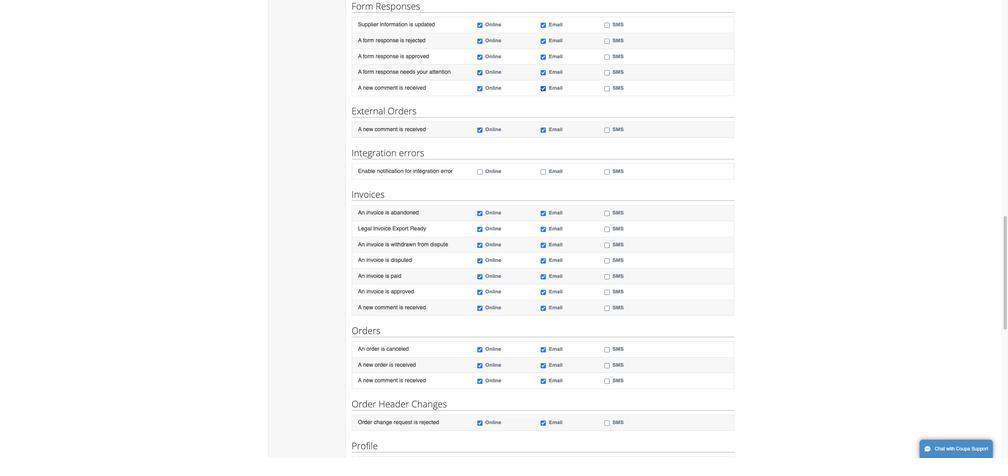 Task type: vqa. For each thing, say whether or not it's contained in the screenshot.
BACKGROUND image
no



Task type: locate. For each thing, give the bounding box(es) containing it.
0 horizontal spatial orders
[[352, 324, 381, 337]]

a new order is received
[[358, 362, 416, 368]]

external orders
[[352, 105, 417, 117]]

online
[[485, 22, 502, 28], [485, 37, 502, 43], [485, 53, 502, 59], [485, 69, 502, 75], [485, 85, 502, 91], [485, 126, 502, 132], [485, 168, 502, 174], [485, 210, 502, 216], [485, 226, 502, 232], [485, 241, 502, 247], [485, 257, 502, 263], [485, 273, 502, 279], [485, 289, 502, 295], [485, 304, 502, 310], [485, 346, 502, 352], [485, 362, 502, 368], [485, 378, 502, 384], [485, 419, 502, 425]]

2 form from the top
[[363, 53, 374, 59]]

an invoice is withdrawn from dispute
[[358, 241, 448, 247]]

12 email from the top
[[549, 273, 563, 279]]

form down "a form response is approved"
[[363, 69, 374, 75]]

5 sms from the top
[[613, 85, 624, 91]]

abandoned
[[391, 209, 419, 216]]

15 online from the top
[[485, 346, 502, 352]]

received up errors
[[405, 126, 426, 132]]

1 email from the top
[[549, 22, 563, 28]]

response down "a form response is approved"
[[376, 69, 399, 75]]

4 invoice from the top
[[367, 273, 384, 279]]

comment
[[375, 84, 398, 91], [375, 126, 398, 132], [375, 304, 398, 310], [375, 377, 398, 384]]

2 a new comment is received from the top
[[358, 126, 426, 132]]

invoice for approved
[[367, 288, 384, 295]]

18 online from the top
[[485, 419, 502, 425]]

rejected for a form response is rejected
[[406, 37, 426, 43]]

an up legal
[[358, 209, 365, 216]]

form down a form response is rejected
[[363, 53, 374, 59]]

4 an from the top
[[358, 273, 365, 279]]

0 vertical spatial response
[[376, 37, 399, 43]]

rejected down the updated
[[406, 37, 426, 43]]

order left change
[[358, 419, 372, 425]]

1 vertical spatial order
[[358, 419, 372, 425]]

12 online from the top
[[485, 273, 502, 279]]

1 response from the top
[[376, 37, 399, 43]]

0 vertical spatial order
[[352, 397, 376, 410]]

5 invoice from the top
[[367, 288, 384, 295]]

3 form from the top
[[363, 69, 374, 75]]

a
[[358, 37, 362, 43], [358, 53, 362, 59], [358, 69, 362, 75], [358, 84, 362, 91], [358, 126, 362, 132], [358, 304, 362, 310], [358, 362, 362, 368], [358, 377, 362, 384]]

new down a new order is received
[[363, 377, 373, 384]]

3 a from the top
[[358, 69, 362, 75]]

4 a from the top
[[358, 84, 362, 91]]

canceled
[[387, 346, 409, 352]]

is
[[409, 21, 413, 28], [400, 37, 404, 43], [400, 53, 404, 59], [399, 84, 403, 91], [399, 126, 403, 132], [385, 209, 389, 216], [385, 241, 389, 247], [385, 257, 389, 263], [385, 273, 389, 279], [385, 288, 389, 295], [399, 304, 403, 310], [381, 346, 385, 352], [389, 362, 394, 368], [399, 377, 403, 384], [414, 419, 418, 425]]

received up the changes
[[405, 377, 426, 384]]

new down the an invoice is approved
[[363, 304, 373, 310]]

response
[[376, 37, 399, 43], [376, 53, 399, 59], [376, 69, 399, 75]]

received down your
[[405, 84, 426, 91]]

2 vertical spatial form
[[363, 69, 374, 75]]

invoice down an invoice is disputed
[[367, 273, 384, 279]]

legal
[[358, 225, 372, 232]]

chat with coupa support
[[935, 446, 989, 452]]

comment down the an invoice is approved
[[375, 304, 398, 310]]

comment up external orders
[[375, 84, 398, 91]]

received down canceled
[[395, 362, 416, 368]]

11 email from the top
[[549, 257, 563, 263]]

approved
[[406, 53, 429, 59], [391, 288, 414, 295]]

2 response from the top
[[376, 53, 399, 59]]

a new comment is received down a form response needs your attention
[[358, 84, 426, 91]]

orders
[[388, 105, 417, 117], [352, 324, 381, 337]]

change
[[374, 419, 392, 425]]

16 sms from the top
[[613, 362, 624, 368]]

16 email from the top
[[549, 362, 563, 368]]

8 sms from the top
[[613, 210, 624, 216]]

received
[[405, 84, 426, 91], [405, 126, 426, 132], [405, 304, 426, 310], [395, 362, 416, 368], [405, 377, 426, 384]]

invoice for disputed
[[367, 257, 384, 263]]

coupa
[[957, 446, 971, 452]]

a form response is approved
[[358, 53, 429, 59]]

is left the updated
[[409, 21, 413, 28]]

an down legal
[[358, 241, 365, 247]]

1 vertical spatial form
[[363, 53, 374, 59]]

4 email from the top
[[549, 69, 563, 75]]

invoice down 'invoice'
[[367, 241, 384, 247]]

response for rejected
[[376, 37, 399, 43]]

a new comment is received
[[358, 84, 426, 91], [358, 126, 426, 132], [358, 304, 426, 310], [358, 377, 426, 384]]

4 online from the top
[[485, 69, 502, 75]]

2 invoice from the top
[[367, 241, 384, 247]]

3 sms from the top
[[613, 53, 624, 59]]

sms
[[613, 22, 624, 28], [613, 37, 624, 43], [613, 53, 624, 59], [613, 69, 624, 75], [613, 85, 624, 91], [613, 126, 624, 132], [613, 168, 624, 174], [613, 210, 624, 216], [613, 226, 624, 232], [613, 241, 624, 247], [613, 257, 624, 263], [613, 273, 624, 279], [613, 289, 624, 295], [613, 304, 624, 310], [613, 346, 624, 352], [613, 362, 624, 368], [613, 378, 624, 384], [613, 419, 624, 425]]

form down supplier
[[363, 37, 374, 43]]

1 horizontal spatial orders
[[388, 105, 417, 117]]

invoice for abandoned
[[367, 209, 384, 216]]

rejected
[[406, 37, 426, 43], [420, 419, 439, 425]]

8 a from the top
[[358, 377, 362, 384]]

1 sms from the top
[[613, 22, 624, 28]]

invoice up an invoice is paid
[[367, 257, 384, 263]]

approved down paid at the bottom of the page
[[391, 288, 414, 295]]

is left canceled
[[381, 346, 385, 352]]

13 online from the top
[[485, 289, 502, 295]]

5 an from the top
[[358, 288, 365, 295]]

order
[[367, 346, 380, 352], [375, 362, 388, 368]]

2 vertical spatial response
[[376, 69, 399, 75]]

an
[[358, 209, 365, 216], [358, 241, 365, 247], [358, 257, 365, 263], [358, 273, 365, 279], [358, 288, 365, 295], [358, 346, 365, 352]]

new up external
[[363, 84, 373, 91]]

16 online from the top
[[485, 362, 502, 368]]

4 a new comment is received from the top
[[358, 377, 426, 384]]

an up a new order is received
[[358, 346, 365, 352]]

order change request is rejected
[[358, 419, 439, 425]]

11 online from the top
[[485, 257, 502, 263]]

6 online from the top
[[485, 126, 502, 132]]

3 email from the top
[[549, 53, 563, 59]]

5 new from the top
[[363, 377, 373, 384]]

17 sms from the top
[[613, 378, 624, 384]]

attention
[[430, 69, 451, 75]]

new down an order is canceled
[[363, 362, 373, 368]]

1 vertical spatial rejected
[[420, 419, 439, 425]]

order down an order is canceled
[[375, 362, 388, 368]]

3 new from the top
[[363, 304, 373, 310]]

an for an invoice is abandoned
[[358, 209, 365, 216]]

None checkbox
[[605, 23, 610, 28], [477, 39, 483, 44], [541, 39, 546, 44], [605, 39, 610, 44], [605, 54, 610, 60], [477, 70, 483, 75], [541, 70, 546, 75], [541, 86, 546, 91], [477, 128, 483, 133], [477, 169, 483, 175], [541, 169, 546, 175], [477, 211, 483, 216], [541, 211, 546, 216], [605, 211, 610, 216], [477, 227, 483, 232], [541, 227, 546, 232], [605, 227, 610, 232], [477, 243, 483, 248], [541, 243, 546, 248], [605, 243, 610, 248], [605, 258, 610, 264], [477, 274, 483, 279], [605, 274, 610, 279], [477, 306, 483, 311], [541, 306, 546, 311], [605, 306, 610, 311], [477, 347, 483, 353], [541, 347, 546, 353], [541, 363, 546, 368], [605, 363, 610, 368], [477, 379, 483, 384], [541, 379, 546, 384], [605, 379, 610, 384], [477, 421, 483, 426], [605, 23, 610, 28], [477, 39, 483, 44], [541, 39, 546, 44], [605, 39, 610, 44], [605, 54, 610, 60], [477, 70, 483, 75], [541, 70, 546, 75], [541, 86, 546, 91], [477, 128, 483, 133], [477, 169, 483, 175], [541, 169, 546, 175], [477, 211, 483, 216], [541, 211, 546, 216], [605, 211, 610, 216], [477, 227, 483, 232], [541, 227, 546, 232], [605, 227, 610, 232], [477, 243, 483, 248], [541, 243, 546, 248], [605, 243, 610, 248], [605, 258, 610, 264], [477, 274, 483, 279], [605, 274, 610, 279], [477, 306, 483, 311], [541, 306, 546, 311], [605, 306, 610, 311], [477, 347, 483, 353], [541, 347, 546, 353], [541, 363, 546, 368], [605, 363, 610, 368], [477, 379, 483, 384], [541, 379, 546, 384], [605, 379, 610, 384], [477, 421, 483, 426]]

is up an invoice is disputed
[[385, 241, 389, 247]]

an down an invoice is paid
[[358, 288, 365, 295]]

6 sms from the top
[[613, 126, 624, 132]]

14 online from the top
[[485, 304, 502, 310]]

4 comment from the top
[[375, 377, 398, 384]]

13 sms from the top
[[613, 289, 624, 295]]

13 email from the top
[[549, 289, 563, 295]]

2 an from the top
[[358, 241, 365, 247]]

5 email from the top
[[549, 85, 563, 91]]

new down external
[[363, 126, 373, 132]]

an up an invoice is paid
[[358, 257, 365, 263]]

error
[[441, 168, 453, 174]]

1 a new comment is received from the top
[[358, 84, 426, 91]]

None checkbox
[[477, 23, 483, 28], [541, 23, 546, 28], [477, 54, 483, 60], [541, 54, 546, 60], [605, 70, 610, 75], [477, 86, 483, 91], [605, 86, 610, 91], [541, 128, 546, 133], [605, 128, 610, 133], [605, 169, 610, 175], [477, 258, 483, 264], [541, 258, 546, 264], [541, 274, 546, 279], [477, 290, 483, 295], [541, 290, 546, 295], [605, 290, 610, 295], [605, 347, 610, 353], [477, 363, 483, 368], [541, 421, 546, 426], [605, 421, 610, 426], [477, 23, 483, 28], [541, 23, 546, 28], [477, 54, 483, 60], [541, 54, 546, 60], [605, 70, 610, 75], [477, 86, 483, 91], [605, 86, 610, 91], [541, 128, 546, 133], [605, 128, 610, 133], [605, 169, 610, 175], [477, 258, 483, 264], [541, 258, 546, 264], [541, 274, 546, 279], [477, 290, 483, 295], [541, 290, 546, 295], [605, 290, 610, 295], [605, 347, 610, 353], [477, 363, 483, 368], [541, 421, 546, 426], [605, 421, 610, 426]]

1 new from the top
[[363, 84, 373, 91]]

7 online from the top
[[485, 168, 502, 174]]

1 vertical spatial response
[[376, 53, 399, 59]]

1 invoice from the top
[[367, 209, 384, 216]]

your
[[417, 69, 428, 75]]

3 online from the top
[[485, 53, 502, 59]]

notification
[[377, 168, 404, 174]]

7 a from the top
[[358, 362, 362, 368]]

an invoice is paid
[[358, 273, 402, 279]]

order
[[352, 397, 376, 410], [358, 419, 372, 425]]

an invoice is abandoned
[[358, 209, 419, 216]]

response up "a form response is approved"
[[376, 37, 399, 43]]

comment down external orders
[[375, 126, 398, 132]]

1 a from the top
[[358, 37, 362, 43]]

1 vertical spatial orders
[[352, 324, 381, 337]]

is down a new order is received
[[399, 377, 403, 384]]

2 online from the top
[[485, 37, 502, 43]]

a new comment is received down the an invoice is approved
[[358, 304, 426, 310]]

approved up your
[[406, 53, 429, 59]]

6 an from the top
[[358, 346, 365, 352]]

an down an invoice is disputed
[[358, 273, 365, 279]]

an order is canceled
[[358, 346, 409, 352]]

order for order header changes
[[352, 397, 376, 410]]

rejected down the changes
[[420, 419, 439, 425]]

order up a new order is received
[[367, 346, 380, 352]]

integration errors
[[352, 146, 425, 159]]

order up change
[[352, 397, 376, 410]]

email
[[549, 22, 563, 28], [549, 37, 563, 43], [549, 53, 563, 59], [549, 69, 563, 75], [549, 85, 563, 91], [549, 126, 563, 132], [549, 168, 563, 174], [549, 210, 563, 216], [549, 226, 563, 232], [549, 241, 563, 247], [549, 257, 563, 263], [549, 273, 563, 279], [549, 289, 563, 295], [549, 304, 563, 310], [549, 346, 563, 352], [549, 362, 563, 368], [549, 378, 563, 384], [549, 419, 563, 425]]

0 vertical spatial rejected
[[406, 37, 426, 43]]

an invoice is disputed
[[358, 257, 412, 263]]

invoice up 'invoice'
[[367, 209, 384, 216]]

8 online from the top
[[485, 210, 502, 216]]

3 invoice from the top
[[367, 257, 384, 263]]

request
[[394, 419, 412, 425]]

0 vertical spatial form
[[363, 37, 374, 43]]

form for a form response is approved
[[363, 53, 374, 59]]

1 an from the top
[[358, 209, 365, 216]]

a new comment is received down a new order is received
[[358, 377, 426, 384]]

a new comment is received down external orders
[[358, 126, 426, 132]]

10 online from the top
[[485, 241, 502, 247]]

0 vertical spatial approved
[[406, 53, 429, 59]]

3 response from the top
[[376, 69, 399, 75]]

paid
[[391, 273, 402, 279]]

invoices
[[352, 188, 385, 201]]

withdrawn
[[391, 241, 416, 247]]

14 sms from the top
[[613, 304, 624, 310]]

is up "legal invoice export ready"
[[385, 209, 389, 216]]

1 form from the top
[[363, 37, 374, 43]]

orders up an order is canceled
[[352, 324, 381, 337]]

an for an order is canceled
[[358, 346, 365, 352]]

17 online from the top
[[485, 378, 502, 384]]

0 vertical spatial orders
[[388, 105, 417, 117]]

enable notification for integration error
[[358, 168, 453, 174]]

orders right external
[[388, 105, 417, 117]]

changes
[[412, 397, 447, 410]]

new
[[363, 84, 373, 91], [363, 126, 373, 132], [363, 304, 373, 310], [363, 362, 373, 368], [363, 377, 373, 384]]

invoice down an invoice is paid
[[367, 288, 384, 295]]

form
[[363, 37, 374, 43], [363, 53, 374, 59], [363, 69, 374, 75]]

integration
[[413, 168, 439, 174]]

is down external orders
[[399, 126, 403, 132]]

invoice
[[367, 209, 384, 216], [367, 241, 384, 247], [367, 257, 384, 263], [367, 273, 384, 279], [367, 288, 384, 295]]

comment down a new order is received
[[375, 377, 398, 384]]

chat with coupa support button
[[920, 440, 994, 458]]

an for an invoice is approved
[[358, 288, 365, 295]]

integration
[[352, 146, 397, 159]]

3 an from the top
[[358, 257, 365, 263]]

response down a form response is rejected
[[376, 53, 399, 59]]

ready
[[410, 225, 426, 232]]

a form response is rejected
[[358, 37, 426, 43]]



Task type: describe. For each thing, give the bounding box(es) containing it.
an for an invoice is withdrawn from dispute
[[358, 241, 365, 247]]

an for an invoice is disputed
[[358, 257, 365, 263]]

4 sms from the top
[[613, 69, 624, 75]]

9 email from the top
[[549, 226, 563, 232]]

12 sms from the top
[[613, 273, 624, 279]]

2 new from the top
[[363, 126, 373, 132]]

4 new from the top
[[363, 362, 373, 368]]

form for a form response is rejected
[[363, 37, 374, 43]]

disputed
[[391, 257, 412, 263]]

is left paid at the bottom of the page
[[385, 273, 389, 279]]

9 sms from the top
[[613, 226, 624, 232]]

with
[[947, 446, 955, 452]]

1 comment from the top
[[375, 84, 398, 91]]

3 a new comment is received from the top
[[358, 304, 426, 310]]

chat
[[935, 446, 945, 452]]

dispute
[[430, 241, 448, 247]]

is up a form response needs your attention
[[400, 53, 404, 59]]

needs
[[400, 69, 416, 75]]

10 email from the top
[[549, 241, 563, 247]]

5 online from the top
[[485, 85, 502, 91]]

7 sms from the top
[[613, 168, 624, 174]]

5 a from the top
[[358, 126, 362, 132]]

response for your
[[376, 69, 399, 75]]

errors
[[399, 146, 425, 159]]

10 sms from the top
[[613, 241, 624, 247]]

7 email from the top
[[549, 168, 563, 174]]

18 email from the top
[[549, 419, 563, 425]]

for
[[405, 168, 412, 174]]

profile
[[352, 439, 378, 452]]

2 comment from the top
[[375, 126, 398, 132]]

an for an invoice is paid
[[358, 273, 365, 279]]

invoice for paid
[[367, 273, 384, 279]]

0 vertical spatial order
[[367, 346, 380, 352]]

external
[[352, 105, 385, 117]]

8 email from the top
[[549, 210, 563, 216]]

an invoice is approved
[[358, 288, 414, 295]]

is right request
[[414, 419, 418, 425]]

15 sms from the top
[[613, 346, 624, 352]]

information
[[380, 21, 408, 28]]

updated
[[415, 21, 435, 28]]

is down an invoice is paid
[[385, 288, 389, 295]]

2 sms from the top
[[613, 37, 624, 43]]

is down supplier information is updated
[[400, 37, 404, 43]]

11 sms from the top
[[613, 257, 624, 263]]

enable
[[358, 168, 376, 174]]

6 a from the top
[[358, 304, 362, 310]]

15 email from the top
[[549, 346, 563, 352]]

is down a form response needs your attention
[[399, 84, 403, 91]]

3 comment from the top
[[375, 304, 398, 310]]

rejected for order change request is rejected
[[420, 419, 439, 425]]

received down the an invoice is approved
[[405, 304, 426, 310]]

from
[[418, 241, 429, 247]]

2 email from the top
[[549, 37, 563, 43]]

1 vertical spatial order
[[375, 362, 388, 368]]

is down the an invoice is approved
[[399, 304, 403, 310]]

14 email from the top
[[549, 304, 563, 310]]

support
[[972, 446, 989, 452]]

header
[[379, 397, 409, 410]]

form for a form response needs your attention
[[363, 69, 374, 75]]

invoice
[[373, 225, 391, 232]]

response for approved
[[376, 53, 399, 59]]

invoice for withdrawn
[[367, 241, 384, 247]]

2 a from the top
[[358, 53, 362, 59]]

a form response needs your attention
[[358, 69, 451, 75]]

1 vertical spatial approved
[[391, 288, 414, 295]]

9 online from the top
[[485, 226, 502, 232]]

is down canceled
[[389, 362, 394, 368]]

is left disputed
[[385, 257, 389, 263]]

18 sms from the top
[[613, 419, 624, 425]]

export
[[393, 225, 409, 232]]

17 email from the top
[[549, 378, 563, 384]]

order header changes
[[352, 397, 447, 410]]

6 email from the top
[[549, 126, 563, 132]]

order for order change request is rejected
[[358, 419, 372, 425]]

legal invoice export ready
[[358, 225, 426, 232]]

supplier information is updated
[[358, 21, 435, 28]]

1 online from the top
[[485, 22, 502, 28]]

supplier
[[358, 21, 379, 28]]



